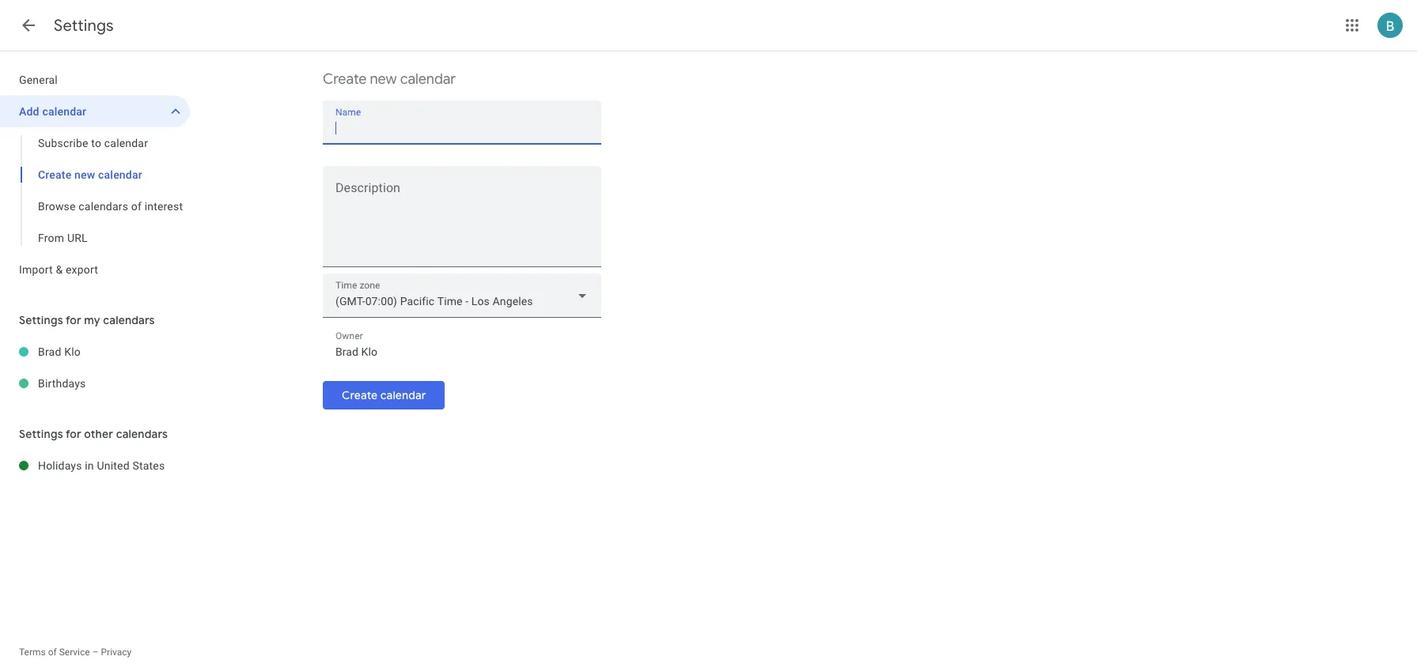 Task type: vqa. For each thing, say whether or not it's contained in the screenshot.
Tasks Sidebar image
no



Task type: describe. For each thing, give the bounding box(es) containing it.
&
[[56, 263, 63, 276]]

0 vertical spatial create
[[323, 70, 367, 89]]

1 horizontal spatial new
[[370, 70, 397, 89]]

create new calendar inside group
[[38, 169, 142, 181]]

url
[[67, 232, 88, 244]]

brad klo
[[38, 346, 81, 358]]

go back image
[[19, 16, 38, 35]]

create calendar button
[[323, 377, 445, 415]]

interest
[[145, 200, 183, 213]]

terms of service – privacy
[[19, 647, 132, 658]]

of inside group
[[131, 200, 142, 213]]

calendars inside group
[[79, 200, 128, 213]]

for for other
[[66, 427, 81, 442]]

–
[[92, 647, 99, 658]]

0 horizontal spatial of
[[48, 647, 57, 658]]

settings for other calendars
[[19, 427, 168, 442]]

group containing subscribe to calendar
[[0, 127, 190, 254]]

holidays in united states link
[[38, 450, 190, 482]]

browse calendars of interest
[[38, 200, 183, 213]]

add calendar tree item
[[0, 96, 190, 127]]

settings for settings for my calendars
[[19, 313, 63, 328]]

from url
[[38, 232, 88, 244]]

settings heading
[[54, 16, 114, 36]]

other
[[84, 427, 113, 442]]

import & export
[[19, 263, 98, 276]]

create calendar
[[342, 388, 426, 403]]

settings for settings
[[54, 16, 114, 36]]

calendar inside button
[[380, 388, 426, 403]]

klo
[[64, 346, 81, 358]]

settings for settings for other calendars
[[19, 427, 63, 442]]

for for my
[[66, 313, 81, 328]]

settings for my calendars tree
[[0, 336, 190, 400]]

privacy
[[101, 647, 132, 658]]

in
[[85, 460, 94, 472]]

0 horizontal spatial new
[[74, 169, 95, 181]]

birthdays
[[38, 377, 86, 390]]

birthdays link
[[38, 368, 190, 400]]

from
[[38, 232, 64, 244]]

brad
[[38, 346, 61, 358]]

calendars for my
[[103, 313, 155, 328]]



Task type: locate. For each thing, give the bounding box(es) containing it.
add
[[19, 105, 39, 118]]

terms of service link
[[19, 647, 90, 658]]

holidays
[[38, 460, 82, 472]]

settings for my calendars
[[19, 313, 155, 328]]

None field
[[323, 274, 601, 318]]

0 vertical spatial of
[[131, 200, 142, 213]]

create for group containing subscribe to calendar
[[38, 169, 72, 181]]

settings up holidays
[[19, 427, 63, 442]]

create new calendar
[[323, 70, 456, 89], [38, 169, 142, 181]]

create
[[323, 70, 367, 89], [38, 169, 72, 181], [342, 388, 378, 403]]

of left interest
[[131, 200, 142, 213]]

0 horizontal spatial create new calendar
[[38, 169, 142, 181]]

privacy link
[[101, 647, 132, 658]]

1 for from the top
[[66, 313, 81, 328]]

settings
[[54, 16, 114, 36], [19, 313, 63, 328], [19, 427, 63, 442]]

1 vertical spatial calendars
[[103, 313, 155, 328]]

settings right go back image
[[54, 16, 114, 36]]

1 vertical spatial create
[[38, 169, 72, 181]]

2 vertical spatial calendars
[[116, 427, 168, 442]]

1 vertical spatial for
[[66, 427, 81, 442]]

1 vertical spatial new
[[74, 169, 95, 181]]

0 vertical spatial for
[[66, 313, 81, 328]]

terms
[[19, 647, 46, 658]]

calendar inside tree item
[[42, 105, 86, 118]]

holidays in united states
[[38, 460, 165, 472]]

states
[[132, 460, 165, 472]]

0 vertical spatial create new calendar
[[323, 70, 456, 89]]

subscribe to calendar
[[38, 137, 148, 150]]

None text field
[[323, 184, 601, 260], [335, 341, 589, 363], [323, 184, 601, 260], [335, 341, 589, 363]]

for
[[66, 313, 81, 328], [66, 427, 81, 442]]

1 horizontal spatial create new calendar
[[323, 70, 456, 89]]

calendars up states
[[116, 427, 168, 442]]

calendars for other
[[116, 427, 168, 442]]

create inside button
[[342, 388, 378, 403]]

group
[[0, 127, 190, 254]]

subscribe
[[38, 137, 88, 150]]

calendars
[[79, 200, 128, 213], [103, 313, 155, 328], [116, 427, 168, 442]]

to
[[91, 137, 101, 150]]

tree containing general
[[0, 64, 190, 286]]

my
[[84, 313, 100, 328]]

2 vertical spatial create
[[342, 388, 378, 403]]

1 vertical spatial of
[[48, 647, 57, 658]]

general
[[19, 74, 58, 86]]

1 vertical spatial create new calendar
[[38, 169, 142, 181]]

calendars up url
[[79, 200, 128, 213]]

of
[[131, 200, 142, 213], [48, 647, 57, 658]]

create inside group
[[38, 169, 72, 181]]

of right terms
[[48, 647, 57, 658]]

service
[[59, 647, 90, 658]]

0 vertical spatial settings
[[54, 16, 114, 36]]

0 vertical spatial calendars
[[79, 200, 128, 213]]

1 horizontal spatial of
[[131, 200, 142, 213]]

for left other
[[66, 427, 81, 442]]

2 for from the top
[[66, 427, 81, 442]]

export
[[66, 263, 98, 276]]

None text field
[[335, 117, 589, 139]]

for left my
[[66, 313, 81, 328]]

2 vertical spatial settings
[[19, 427, 63, 442]]

calendar
[[400, 70, 456, 89], [42, 105, 86, 118], [104, 137, 148, 150], [98, 169, 142, 181], [380, 388, 426, 403]]

settings up brad
[[19, 313, 63, 328]]

united
[[97, 460, 130, 472]]

tree
[[0, 64, 190, 286]]

import
[[19, 263, 53, 276]]

0 vertical spatial new
[[370, 70, 397, 89]]

new
[[370, 70, 397, 89], [74, 169, 95, 181]]

add calendar
[[19, 105, 86, 118]]

birthdays tree item
[[0, 368, 190, 400]]

create for create calendar button
[[342, 388, 378, 403]]

brad klo tree item
[[0, 336, 190, 368]]

calendars right my
[[103, 313, 155, 328]]

1 vertical spatial settings
[[19, 313, 63, 328]]

browse
[[38, 200, 76, 213]]

holidays in united states tree item
[[0, 450, 190, 482]]



